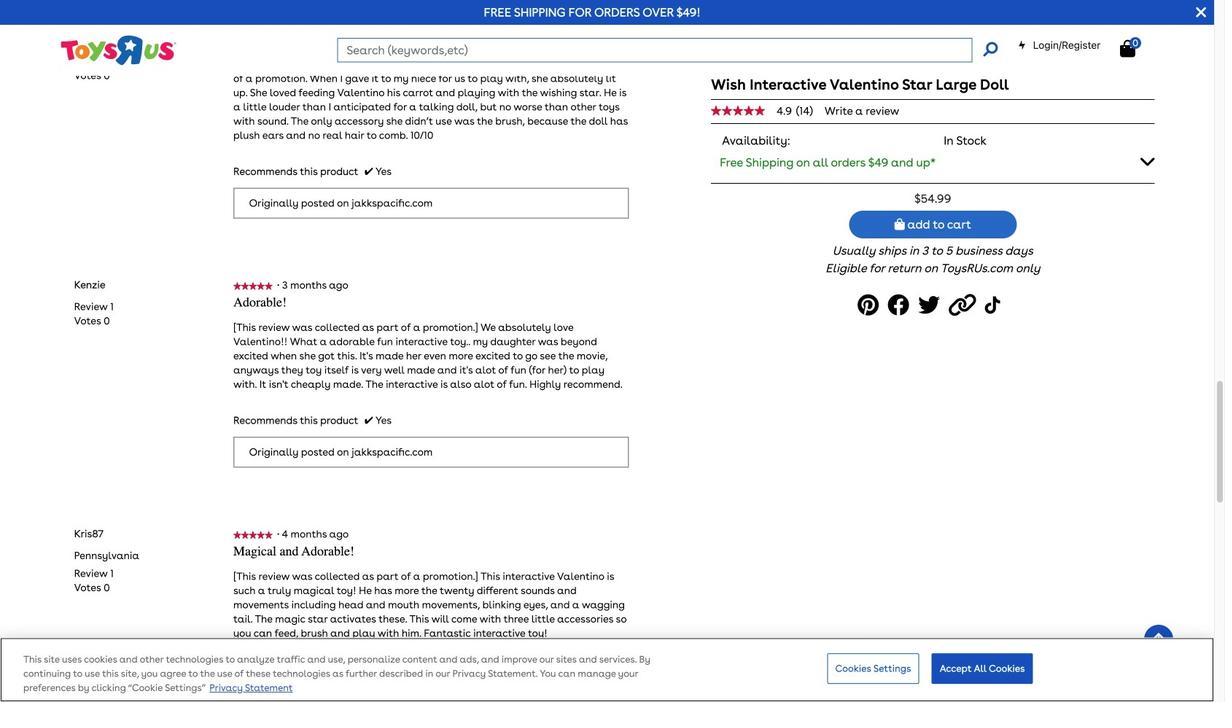Task type: vqa. For each thing, say whether or not it's contained in the screenshot.
This icon serves as a link to download the eSSENTIAL Accessibility assistive technology app for individuals with physical disabilities. It is featured as part of our commitment to diversity and inclusion.
no



Task type: locate. For each thing, give the bounding box(es) containing it.
list
[[74, 54, 114, 83], [74, 300, 114, 328], [74, 567, 114, 595]]

0 vertical spatial list
[[74, 54, 114, 83]]

None search field
[[337, 38, 998, 62]]

toys r us image
[[60, 34, 176, 67]]

2 vertical spatial list
[[74, 567, 114, 595]]

2 list from the top
[[74, 300, 114, 328]]

shopping bag image
[[1120, 40, 1136, 57]]

copy a link to wish interactive valentino star large doll image
[[949, 289, 981, 322]]

close button image
[[1196, 4, 1206, 20]]

1 vertical spatial list
[[74, 300, 114, 328]]

share wish interactive valentino star large doll on facebook image
[[888, 289, 914, 322]]

Enter Keyword or Item No. search field
[[337, 38, 973, 62]]



Task type: describe. For each thing, give the bounding box(es) containing it.
tiktok image
[[985, 289, 1004, 322]]

create a pinterest pin for wish interactive valentino star large doll image
[[858, 289, 883, 322]]

3 list from the top
[[74, 567, 114, 595]]

share a link to wish interactive valentino star large doll on twitter image
[[918, 289, 945, 322]]

shopping bag image
[[895, 219, 905, 230]]

1 list from the top
[[74, 54, 114, 83]]



